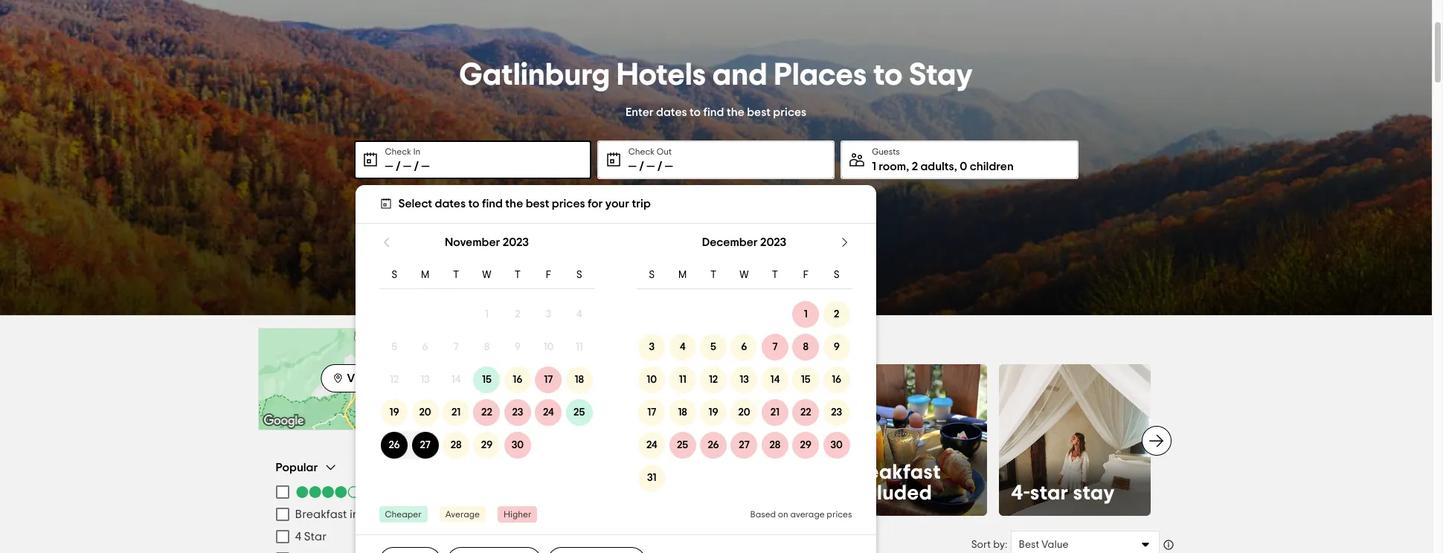 Task type: describe. For each thing, give the bounding box(es) containing it.
16 inside december 2023 grid
[[832, 375, 842, 386]]

breakfast included inside breakfast included link
[[848, 463, 942, 504]]

december 2023
[[702, 236, 787, 248]]

21 inside november 2023 grid
[[452, 408, 461, 419]]

4 — from the left
[[629, 160, 637, 172]]

row containing 19
[[379, 397, 595, 430]]

18 inside november 2023 grid
[[575, 375, 584, 386]]

2 s from the left
[[577, 270, 583, 280]]

25 inside december 2023 grid
[[677, 441, 689, 451]]

now
[[780, 330, 813, 348]]

29 inside december 2023 grid
[[801, 441, 812, 451]]

2 , from the left
[[955, 160, 958, 172]]

3 / from the left
[[639, 160, 644, 172]]

22 inside december 2023 grid
[[801, 408, 812, 419]]

check in — / — / —
[[385, 147, 430, 172]]

trip
[[632, 198, 651, 210]]

26 inside december 2023 grid
[[708, 441, 719, 451]]

21 inside december 2023 grid
[[771, 408, 780, 419]]

0 horizontal spatial 3
[[546, 310, 552, 320]]

4-star stay
[[1011, 483, 1116, 504]]

3 inside row
[[649, 343, 655, 353]]

17 inside december 2023 grid
[[648, 408, 657, 419]]

best for enter dates to find the best prices
[[747, 106, 771, 118]]

select
[[399, 198, 433, 210]]

your
[[606, 198, 630, 210]]

1 s from the left
[[392, 270, 398, 280]]

147
[[492, 538, 508, 550]]

best value button
[[1011, 531, 1160, 554]]

hotels
[[617, 59, 706, 90]]

2023 for november 2023
[[503, 236, 529, 248]]

2 inside guests 1 room , 2 adults , 0 children
[[912, 160, 918, 172]]

based
[[751, 511, 776, 520]]

value
[[1042, 540, 1069, 550]]

28 inside december 2023 grid
[[770, 441, 781, 451]]

properties
[[511, 538, 567, 550]]

0
[[960, 160, 968, 172]]

5 inside november 2023 grid
[[392, 343, 398, 353]]

12 inside december 2023 grid
[[709, 375, 718, 386]]

breakfast included link
[[836, 365, 988, 516]]

children
[[970, 160, 1014, 172]]

prices for enter dates to find the best prices
[[774, 106, 807, 118]]

4-star stay link
[[1000, 365, 1151, 516]]

good
[[685, 483, 736, 504]]

star
[[304, 531, 327, 543]]

to for enter dates to find the best prices
[[690, 106, 701, 118]]

14 inside december 2023 grid
[[771, 375, 780, 386]]

2 horizontal spatial to
[[874, 59, 903, 90]]

10 inside november 2023 grid
[[544, 343, 554, 353]]

6 inside november 2023 grid
[[422, 343, 429, 353]]

average
[[791, 511, 825, 520]]

13 inside december 2023 grid
[[740, 375, 749, 386]]

sort
[[972, 540, 991, 550]]

2 vertical spatial prices
[[827, 511, 853, 520]]

4.0 of 5 bubbles image
[[295, 487, 361, 499]]

find for enter
[[704, 106, 725, 118]]

rating:
[[685, 463, 749, 483]]

9 inside december 2023 grid
[[834, 343, 840, 353]]

row containing 5
[[379, 332, 595, 364]]

in for hotels
[[629, 330, 644, 348]]

4 s from the left
[[834, 270, 840, 280]]

f for december 2023
[[803, 270, 809, 280]]

5 inside december 2023 grid
[[711, 343, 717, 353]]

14 inside november 2023 grid
[[451, 375, 461, 386]]

4 / from the left
[[658, 160, 663, 172]]

breakfast included inside group
[[295, 509, 397, 521]]

best for select dates to find the best prices for your trip
[[526, 198, 550, 210]]

1 vertical spatial breakfast
[[295, 509, 347, 521]]

and
[[713, 59, 768, 90]]

previous month image
[[379, 235, 394, 250]]

traveler
[[685, 442, 765, 463]]

dates for enter
[[656, 106, 687, 118]]

row containing 3
[[637, 332, 853, 364]]

gatlinburg hotels and places to stay
[[459, 59, 973, 90]]

15 inside november 2023 grid
[[482, 375, 492, 386]]

4 inside november 2023 grid
[[577, 310, 583, 320]]

hotels
[[577, 330, 626, 348]]

best value
[[1019, 540, 1069, 550]]

2 for december 2023
[[834, 310, 840, 320]]

select dates to find the best prices for your trip
[[399, 198, 651, 210]]

1 for december 2023
[[804, 310, 808, 320]]

popular for popular
[[276, 462, 318, 474]]

1 horizontal spatial breakfast
[[848, 463, 942, 483]]

on
[[778, 511, 789, 520]]

guests
[[872, 147, 900, 156]]

december 2023 grid
[[637, 224, 853, 495]]

2 vertical spatial 4
[[295, 531, 301, 543]]

f for november 2023
[[546, 270, 552, 280]]

13 inside november 2023 grid
[[421, 375, 430, 386]]

row containing 17
[[637, 397, 853, 430]]

m for november 2023
[[421, 270, 430, 280]]

7 inside november 2023 grid
[[454, 343, 459, 353]]

4-
[[1011, 483, 1031, 504]]

average
[[446, 511, 480, 520]]

27 inside november 2023 grid
[[420, 441, 431, 451]]

row containing 24
[[637, 430, 853, 463]]

3 t from the left
[[711, 270, 717, 280]]

included inside group
[[350, 509, 397, 521]]

traveler rating: very good
[[685, 442, 798, 504]]

in
[[413, 147, 421, 156]]

november 2023
[[445, 236, 529, 248]]

25 inside november 2023 grid
[[574, 408, 585, 419]]

cheaper
[[385, 511, 422, 520]]

right
[[738, 330, 776, 348]]

19 inside december 2023 grid
[[709, 408, 719, 419]]

6 — from the left
[[665, 160, 673, 172]]

19 inside november 2023 grid
[[390, 408, 400, 419]]

11 inside november 2023 grid
[[576, 343, 583, 353]]

2 t from the left
[[515, 270, 521, 280]]

kid-friendly link
[[509, 365, 661, 516]]

1 / from the left
[[396, 160, 401, 172]]

the for select
[[506, 198, 523, 210]]

gatlinburg for 147 properties in gatlinburg
[[582, 538, 640, 550]]

popular hotels in gatlinburg right now
[[509, 330, 813, 348]]

out
[[657, 147, 672, 156]]



Task type: locate. For each thing, give the bounding box(es) containing it.
29 inside november 2023 grid
[[481, 441, 493, 451]]

1 23 from the left
[[512, 408, 524, 419]]

14
[[451, 375, 461, 386], [771, 375, 780, 386]]

11 inside december 2023 grid
[[679, 375, 687, 386]]

18 up traveler
[[678, 408, 688, 419]]

1 horizontal spatial 21
[[771, 408, 780, 419]]

0 horizontal spatial to
[[468, 198, 480, 210]]

8 inside november 2023 grid
[[484, 343, 490, 353]]

check for check out — / — / —
[[629, 147, 655, 156]]

the up november 2023
[[506, 198, 523, 210]]

for
[[588, 198, 603, 210]]

13 down right
[[740, 375, 749, 386]]

29
[[481, 441, 493, 451], [801, 441, 812, 451]]

m
[[421, 270, 430, 280], [679, 270, 687, 280]]

1 vertical spatial 4
[[680, 343, 686, 353]]

enter
[[626, 106, 654, 118]]

w inside december 2023 grid
[[740, 270, 749, 280]]

2 20 from the left
[[739, 408, 751, 419]]

1 horizontal spatial 5
[[711, 343, 717, 353]]

1 check from the left
[[385, 147, 411, 156]]

friendly
[[559, 483, 634, 504]]

w for december
[[740, 270, 749, 280]]

22 inside november 2023 grid
[[482, 408, 493, 419]]

sort by:
[[972, 540, 1008, 550]]

row group
[[379, 299, 595, 463], [637, 299, 853, 495]]

1 up now
[[804, 310, 808, 320]]

2 9 from the left
[[834, 343, 840, 353]]

s
[[392, 270, 398, 280], [577, 270, 583, 280], [649, 270, 655, 280], [834, 270, 840, 280]]

27 up rating:
[[739, 441, 750, 451]]

row group for december
[[637, 299, 853, 495]]

find up november 2023
[[482, 198, 503, 210]]

0 horizontal spatial f
[[546, 270, 552, 280]]

included inside the breakfast included
[[848, 483, 933, 504]]

view map button
[[321, 364, 410, 393]]

1 20 from the left
[[419, 408, 431, 419]]

1 f from the left
[[546, 270, 552, 280]]

5 left right
[[711, 343, 717, 353]]

higher
[[504, 511, 532, 520]]

10 down 'popular hotels in gatlinburg right now'
[[647, 375, 657, 386]]

0 vertical spatial popular
[[509, 330, 573, 348]]

prices
[[774, 106, 807, 118], [552, 198, 585, 210], [827, 511, 853, 520]]

22
[[482, 408, 493, 419], [801, 408, 812, 419]]

2 2023 from the left
[[761, 236, 787, 248]]

check inside the check in — / — / —
[[385, 147, 411, 156]]

find
[[704, 106, 725, 118], [482, 198, 503, 210]]

5 — from the left
[[647, 160, 655, 172]]

1 vertical spatial prices
[[552, 198, 585, 210]]

w down november 2023
[[483, 270, 492, 280]]

1 horizontal spatial breakfast included
[[848, 463, 942, 504]]

2 row group from the left
[[637, 299, 853, 495]]

2 / from the left
[[414, 160, 419, 172]]

0 vertical spatial 4
[[577, 310, 583, 320]]

to down gatlinburg hotels and places to stay
[[690, 106, 701, 118]]

w inside november 2023 grid
[[483, 270, 492, 280]]

0 vertical spatial best
[[747, 106, 771, 118]]

1 horizontal spatial in
[[629, 330, 644, 348]]

2023 down the select dates to find the best prices for your trip
[[503, 236, 529, 248]]

prices down the 'places'
[[774, 106, 807, 118]]

next month image
[[838, 235, 853, 250]]

0 horizontal spatial 14
[[451, 375, 461, 386]]

2 14 from the left
[[771, 375, 780, 386]]

1 — from the left
[[385, 160, 393, 172]]

1 horizontal spatial 12
[[709, 375, 718, 386]]

included
[[848, 483, 933, 504], [350, 509, 397, 521]]

11
[[576, 343, 583, 353], [679, 375, 687, 386]]

row group for november
[[379, 299, 595, 463]]

m inside december 2023 grid
[[679, 270, 687, 280]]

4
[[577, 310, 583, 320], [680, 343, 686, 353], [295, 531, 301, 543]]

row containing 26
[[379, 430, 595, 463]]

1 inside november 2023 grid
[[485, 310, 489, 320]]

1 21 from the left
[[452, 408, 461, 419]]

f
[[546, 270, 552, 280], [803, 270, 809, 280]]

9
[[515, 343, 521, 353], [834, 343, 840, 353]]

find down gatlinburg hotels and places to stay
[[704, 106, 725, 118]]

1 22 from the left
[[482, 408, 493, 419]]

the
[[727, 106, 745, 118], [506, 198, 523, 210]]

18 inside december 2023 grid
[[678, 408, 688, 419]]

1 vertical spatial 18
[[678, 408, 688, 419]]

24
[[543, 408, 554, 419], [647, 441, 658, 451]]

14 down right
[[771, 375, 780, 386]]

0 horizontal spatial 24
[[543, 408, 554, 419]]

18
[[575, 375, 584, 386], [678, 408, 688, 419]]

1 8 from the left
[[484, 343, 490, 353]]

8 inside december 2023 grid
[[803, 343, 809, 353]]

25
[[574, 408, 585, 419], [677, 441, 689, 451]]

0 horizontal spatial 12
[[390, 375, 399, 386]]

2 for november 2023
[[515, 310, 521, 320]]

1 w from the left
[[483, 270, 492, 280]]

28 up average
[[451, 441, 462, 451]]

1 vertical spatial the
[[506, 198, 523, 210]]

0 horizontal spatial the
[[506, 198, 523, 210]]

2023 for december 2023
[[761, 236, 787, 248]]

popular left the "hotels"
[[509, 330, 573, 348]]

0 horizontal spatial find
[[482, 198, 503, 210]]

0 vertical spatial 18
[[575, 375, 584, 386]]

0 horizontal spatial 19
[[390, 408, 400, 419]]

1 12 from the left
[[390, 375, 399, 386]]

/ up trip
[[639, 160, 644, 172]]

s up the "hotels"
[[577, 270, 583, 280]]

26
[[389, 441, 400, 451], [708, 441, 719, 451]]

1 horizontal spatial 11
[[679, 375, 687, 386]]

16
[[513, 375, 523, 386], [832, 375, 842, 386]]

check left in
[[385, 147, 411, 156]]

popular inside group
[[276, 462, 318, 474]]

november
[[445, 236, 500, 248]]

17 inside november 2023 grid
[[544, 375, 553, 386]]

menu containing breakfast included
[[276, 482, 456, 554]]

1 vertical spatial to
[[690, 106, 701, 118]]

1 vertical spatial 3
[[649, 343, 655, 353]]

star
[[1031, 483, 1069, 504]]

dates for select
[[435, 198, 466, 210]]

1 horizontal spatial ,
[[955, 160, 958, 172]]

t down november
[[453, 270, 459, 280]]

0 horizontal spatial 6
[[422, 343, 429, 353]]

1 28 from the left
[[451, 441, 462, 451]]

check out — / — / —
[[629, 147, 673, 172]]

12 down 'popular hotels in gatlinburg right now'
[[709, 375, 718, 386]]

28 up very
[[770, 441, 781, 451]]

0 horizontal spatial 4
[[295, 531, 301, 543]]

view map
[[347, 373, 399, 385]]

in right the "hotels"
[[629, 330, 644, 348]]

2 8 from the left
[[803, 343, 809, 353]]

1 for november 2023
[[485, 310, 489, 320]]

2 19 from the left
[[709, 408, 719, 419]]

0 vertical spatial gatlinburg
[[459, 59, 611, 90]]

guests 1 room , 2 adults , 0 children
[[872, 147, 1014, 172]]

2023 right the december
[[761, 236, 787, 248]]

breakfast
[[848, 463, 942, 483], [295, 509, 347, 521]]

147 properties in gatlinburg
[[492, 538, 640, 550]]

best left for
[[526, 198, 550, 210]]

m inside november 2023 grid
[[421, 270, 430, 280]]

4 t from the left
[[772, 270, 779, 280]]

2 27 from the left
[[739, 441, 750, 451]]

room
[[879, 160, 907, 172]]

kid-
[[521, 483, 559, 504]]

1 inside december 2023 grid
[[804, 310, 808, 320]]

0 vertical spatial 24
[[543, 408, 554, 419]]

0 horizontal spatial 20
[[419, 408, 431, 419]]

15 inside december 2023 grid
[[801, 375, 811, 386]]

4 inside december 2023 grid
[[680, 343, 686, 353]]

0 horizontal spatial 5
[[392, 343, 398, 353]]

1 horizontal spatial check
[[629, 147, 655, 156]]

1 19 from the left
[[390, 408, 400, 419]]

1 vertical spatial 10
[[647, 375, 657, 386]]

2 5 from the left
[[711, 343, 717, 353]]

0 horizontal spatial 10
[[544, 343, 554, 353]]

0 horizontal spatial in
[[570, 538, 579, 550]]

dates
[[656, 106, 687, 118], [435, 198, 466, 210]]

2 vertical spatial to
[[468, 198, 480, 210]]

to left the stay
[[874, 59, 903, 90]]

0 horizontal spatial 16
[[513, 375, 523, 386]]

0 horizontal spatial row group
[[379, 299, 595, 463]]

26 inside november 2023 grid
[[389, 441, 400, 451]]

1 horizontal spatial dates
[[656, 106, 687, 118]]

the for enter
[[727, 106, 745, 118]]

traveler rating: very good link
[[673, 365, 824, 516]]

popular up 4.0 of 5 bubbles "image"
[[276, 462, 318, 474]]

places
[[774, 59, 867, 90]]

1 vertical spatial breakfast included
[[295, 509, 397, 521]]

0 vertical spatial dates
[[656, 106, 687, 118]]

november 2023 grid
[[379, 224, 595, 495]]

/ down the out
[[658, 160, 663, 172]]

row containing 12
[[379, 364, 595, 397]]

2 6 from the left
[[742, 343, 748, 353]]

very
[[754, 463, 798, 483]]

dates right select
[[435, 198, 466, 210]]

3 — from the left
[[422, 160, 430, 172]]

2 check from the left
[[629, 147, 655, 156]]

2 28 from the left
[[770, 441, 781, 451]]

30
[[512, 441, 524, 451], [831, 441, 843, 451]]

2 horizontal spatial 4
[[680, 343, 686, 353]]

2023
[[503, 236, 529, 248], [761, 236, 787, 248]]

1 horizontal spatial 10
[[647, 375, 657, 386]]

2 12 from the left
[[709, 375, 718, 386]]

2 16 from the left
[[832, 375, 842, 386]]

1
[[872, 160, 877, 172], [485, 310, 489, 320], [804, 310, 808, 320]]

s up 'popular hotels in gatlinburg right now'
[[649, 270, 655, 280]]

1 29 from the left
[[481, 441, 493, 451]]

0 vertical spatial 17
[[544, 375, 553, 386]]

1 14 from the left
[[451, 375, 461, 386]]

m down select
[[421, 270, 430, 280]]

popular for popular hotels in gatlinburg right now
[[509, 330, 573, 348]]

1 left room
[[872, 160, 877, 172]]

breakfast included
[[848, 463, 942, 504], [295, 509, 397, 521]]

0 horizontal spatial breakfast included
[[295, 509, 397, 521]]

10 inside december 2023 grid
[[647, 375, 657, 386]]

group containing popular
[[276, 461, 456, 554]]

next image
[[1148, 432, 1166, 450]]

row
[[379, 262, 595, 290], [637, 262, 853, 290], [379, 299, 595, 332], [637, 299, 853, 332], [379, 332, 595, 364], [637, 332, 853, 364], [379, 364, 595, 397], [637, 364, 853, 397], [379, 397, 595, 430], [637, 397, 853, 430], [379, 430, 595, 463], [637, 430, 853, 463]]

0 vertical spatial breakfast
[[848, 463, 942, 483]]

2 22 from the left
[[801, 408, 812, 419]]

/
[[396, 160, 401, 172], [414, 160, 419, 172], [639, 160, 644, 172], [658, 160, 663, 172]]

1 , from the left
[[907, 160, 910, 172]]

december
[[702, 236, 758, 248]]

1 horizontal spatial 18
[[678, 408, 688, 419]]

0 vertical spatial 10
[[544, 343, 554, 353]]

0 horizontal spatial m
[[421, 270, 430, 280]]

0 vertical spatial 25
[[574, 408, 585, 419]]

m for december 2023
[[679, 270, 687, 280]]

10
[[544, 343, 554, 353], [647, 375, 657, 386]]

/ down in
[[414, 160, 419, 172]]

12 right view
[[390, 375, 399, 386]]

19 up traveler
[[709, 408, 719, 419]]

1 horizontal spatial the
[[727, 106, 745, 118]]

26 down map
[[389, 441, 400, 451]]

m up 'popular hotels in gatlinburg right now'
[[679, 270, 687, 280]]

1 horizontal spatial prices
[[774, 106, 807, 118]]

6
[[422, 343, 429, 353], [742, 343, 748, 353]]

24 inside december 2023 grid
[[647, 441, 658, 451]]

19 down map
[[390, 408, 400, 419]]

12
[[390, 375, 399, 386], [709, 375, 718, 386]]

find for select
[[482, 198, 503, 210]]

2 30 from the left
[[831, 441, 843, 451]]

t down november 2023
[[515, 270, 521, 280]]

24 inside november 2023 grid
[[543, 408, 554, 419]]

13 right map
[[421, 375, 430, 386]]

1 t from the left
[[453, 270, 459, 280]]

0 horizontal spatial w
[[483, 270, 492, 280]]

2 w from the left
[[740, 270, 749, 280]]

, left 0
[[955, 160, 958, 172]]

3 s from the left
[[649, 270, 655, 280]]

17
[[544, 375, 553, 386], [648, 408, 657, 419]]

1 horizontal spatial 9
[[834, 343, 840, 353]]

16 inside november 2023 grid
[[513, 375, 523, 386]]

—
[[385, 160, 393, 172], [403, 160, 412, 172], [422, 160, 430, 172], [629, 160, 637, 172], [647, 160, 655, 172], [665, 160, 673, 172]]

stay
[[1074, 483, 1116, 504]]

0 horizontal spatial 7
[[454, 343, 459, 353]]

0 horizontal spatial 23
[[512, 408, 524, 419]]

best
[[747, 106, 771, 118], [526, 198, 550, 210]]

2 15 from the left
[[801, 375, 811, 386]]

2 m from the left
[[679, 270, 687, 280]]

menu
[[276, 482, 456, 554]]

0 horizontal spatial 21
[[452, 408, 461, 419]]

1 horizontal spatial 8
[[803, 343, 809, 353]]

w for november
[[483, 270, 492, 280]]

1 6 from the left
[[422, 343, 429, 353]]

1 horizontal spatial 1
[[804, 310, 808, 320]]

s down previous month icon
[[392, 270, 398, 280]]

0 horizontal spatial best
[[526, 198, 550, 210]]

1 horizontal spatial 17
[[648, 408, 657, 419]]

1 7 from the left
[[454, 343, 459, 353]]

1 horizontal spatial 2
[[834, 310, 840, 320]]

1 down november 2023
[[485, 310, 489, 320]]

in for properties
[[570, 538, 579, 550]]

0 vertical spatial prices
[[774, 106, 807, 118]]

enter dates to find the best prices
[[626, 106, 807, 118]]

26 up rating:
[[708, 441, 719, 451]]

1 vertical spatial 24
[[647, 441, 658, 451]]

map
[[375, 373, 399, 385]]

check left the out
[[629, 147, 655, 156]]

0 horizontal spatial 9
[[515, 343, 521, 353]]

dates right "enter"
[[656, 106, 687, 118]]

2 21 from the left
[[771, 408, 780, 419]]

2 13 from the left
[[740, 375, 749, 386]]

1 horizontal spatial 4
[[577, 310, 583, 320]]

27
[[420, 441, 431, 451], [739, 441, 750, 451]]

f inside december 2023 grid
[[803, 270, 809, 280]]

0 horizontal spatial 15
[[482, 375, 492, 386]]

27 inside december 2023 grid
[[739, 441, 750, 451]]

in right properties
[[570, 538, 579, 550]]

27 up cheaper
[[420, 441, 431, 451]]

, left adults
[[907, 160, 910, 172]]

2 f from the left
[[803, 270, 809, 280]]

2 7 from the left
[[773, 343, 778, 353]]

best
[[1019, 540, 1040, 550]]

18 down the "hotels"
[[575, 375, 584, 386]]

1 vertical spatial 17
[[648, 408, 657, 419]]

15
[[482, 375, 492, 386], [801, 375, 811, 386]]

stay
[[910, 59, 973, 90]]

view
[[347, 373, 373, 385]]

14 right map
[[451, 375, 461, 386]]

1 horizontal spatial 28
[[770, 441, 781, 451]]

28 inside november 2023 grid
[[451, 441, 462, 451]]

1 26 from the left
[[389, 441, 400, 451]]

1 horizontal spatial row group
[[637, 299, 853, 495]]

10 left the "hotels"
[[544, 343, 554, 353]]

9 inside november 2023 grid
[[515, 343, 521, 353]]

1 30 from the left
[[512, 441, 524, 451]]

f inside november 2023 grid
[[546, 270, 552, 280]]

20
[[419, 408, 431, 419], [739, 408, 751, 419]]

0 horizontal spatial check
[[385, 147, 411, 156]]

0 horizontal spatial included
[[350, 509, 397, 521]]

7 inside december 2023 grid
[[773, 343, 778, 353]]

check for check in — / — / —
[[385, 147, 411, 156]]

0 horizontal spatial 18
[[575, 375, 584, 386]]

0 horizontal spatial 22
[[482, 408, 493, 419]]

5
[[392, 343, 398, 353], [711, 343, 717, 353]]

1 row group from the left
[[379, 299, 595, 463]]

6 inside december 2023 grid
[[742, 343, 748, 353]]

0 horizontal spatial 28
[[451, 441, 462, 451]]

the down and
[[727, 106, 745, 118]]

1 inside guests 1 room , 2 adults , 0 children
[[872, 160, 877, 172]]

2 horizontal spatial 1
[[872, 160, 877, 172]]

1 horizontal spatial 15
[[801, 375, 811, 386]]

31
[[647, 474, 657, 484]]

1 horizontal spatial to
[[690, 106, 701, 118]]

1 horizontal spatial f
[[803, 270, 809, 280]]

based on average prices
[[751, 511, 853, 520]]

12 inside november 2023 grid
[[390, 375, 399, 386]]

1 horizontal spatial popular
[[509, 330, 573, 348]]

gatlinburg
[[459, 59, 611, 90], [647, 330, 734, 348], [582, 538, 640, 550]]

group
[[276, 461, 456, 554]]

2 — from the left
[[403, 160, 412, 172]]

2 29 from the left
[[801, 441, 812, 451]]

1 13 from the left
[[421, 375, 430, 386]]

prices left for
[[552, 198, 585, 210]]

best down and
[[747, 106, 771, 118]]

1 vertical spatial in
[[570, 538, 579, 550]]

0 horizontal spatial 17
[[544, 375, 553, 386]]

/ up select
[[396, 160, 401, 172]]

t down the december
[[711, 270, 717, 280]]

13
[[421, 375, 430, 386], [740, 375, 749, 386]]

to for select dates to find the best prices for your trip
[[468, 198, 480, 210]]

1 5 from the left
[[392, 343, 398, 353]]

1 horizontal spatial 29
[[801, 441, 812, 451]]

1 horizontal spatial 14
[[771, 375, 780, 386]]

3
[[546, 310, 552, 320], [649, 343, 655, 353]]

1 27 from the left
[[420, 441, 431, 451]]

popular
[[509, 330, 573, 348], [276, 462, 318, 474]]

2 vertical spatial gatlinburg
[[582, 538, 640, 550]]

21
[[452, 408, 461, 419], [771, 408, 780, 419]]

1 9 from the left
[[515, 343, 521, 353]]

t down the december 2023
[[772, 270, 779, 280]]

1 m from the left
[[421, 270, 430, 280]]

2 23 from the left
[[832, 408, 843, 419]]

0 vertical spatial breakfast included
[[848, 463, 942, 504]]

2 26 from the left
[[708, 441, 719, 451]]

w down the december 2023
[[740, 270, 749, 280]]

row containing 10
[[637, 364, 853, 397]]

0 vertical spatial the
[[727, 106, 745, 118]]

0 vertical spatial to
[[874, 59, 903, 90]]

gatlinburg for popular hotels in gatlinburg right now
[[647, 330, 734, 348]]

30 inside december 2023 grid
[[831, 441, 843, 451]]

4 star
[[295, 531, 327, 543]]

2
[[912, 160, 918, 172], [515, 310, 521, 320], [834, 310, 840, 320]]

adults
[[921, 160, 955, 172]]

30 inside november 2023 grid
[[512, 441, 524, 451]]

by:
[[994, 540, 1008, 550]]

,
[[907, 160, 910, 172], [955, 160, 958, 172]]

s down next month 'icon'
[[834, 270, 840, 280]]

19
[[390, 408, 400, 419], [709, 408, 719, 419]]

1 horizontal spatial 27
[[739, 441, 750, 451]]

0 vertical spatial 3
[[546, 310, 552, 320]]

check
[[385, 147, 411, 156], [629, 147, 655, 156]]

check inside check out — / — / —
[[629, 147, 655, 156]]

1 16 from the left
[[513, 375, 523, 386]]

5 up map
[[392, 343, 398, 353]]

1 horizontal spatial 2023
[[761, 236, 787, 248]]

1 15 from the left
[[482, 375, 492, 386]]

0 vertical spatial 11
[[576, 343, 583, 353]]

prices for select dates to find the best prices for your trip
[[552, 198, 585, 210]]

0 horizontal spatial prices
[[552, 198, 585, 210]]

to up november
[[468, 198, 480, 210]]

1 2023 from the left
[[503, 236, 529, 248]]

1 vertical spatial dates
[[435, 198, 466, 210]]

prices right average
[[827, 511, 853, 520]]

0 horizontal spatial 8
[[484, 343, 490, 353]]

kid-friendly
[[521, 483, 634, 504]]



Task type: vqa. For each thing, say whether or not it's contained in the screenshot.
9 Night Cruise To Asia on the right bottom of the page
no



